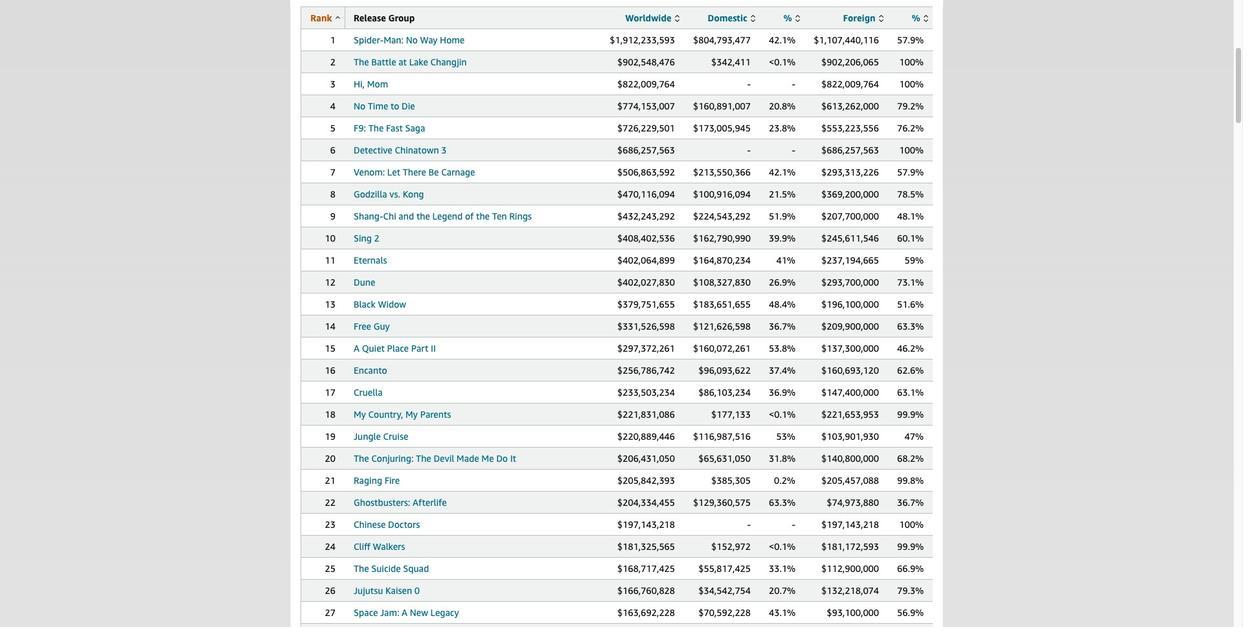Task type: describe. For each thing, give the bounding box(es) containing it.
20.8%
[[769, 100, 796, 111]]

2 my from the left
[[406, 409, 418, 420]]

<0.1% for $152,972
[[769, 541, 796, 552]]

2 $822,009,764 from the left
[[822, 78, 879, 89]]

- up 20.8%
[[792, 78, 796, 89]]

1 my from the left
[[354, 409, 366, 420]]

dune
[[354, 277, 375, 288]]

$173,005,945
[[693, 122, 751, 134]]

13
[[325, 299, 336, 310]]

1 horizontal spatial no
[[406, 34, 418, 45]]

raging
[[354, 475, 382, 486]]

$160,072,261
[[693, 343, 751, 354]]

space
[[354, 607, 378, 618]]

spider-man: no way home
[[354, 34, 465, 45]]

$221,653,953
[[822, 409, 879, 420]]

f9: the fast saga link
[[354, 122, 425, 134]]

the battle at lake changjin link
[[354, 56, 467, 67]]

$213,550,366
[[693, 167, 751, 178]]

$166,760,828
[[618, 585, 675, 596]]

$293,700,000
[[822, 277, 879, 288]]

47%
[[905, 431, 924, 442]]

1 % link from the left
[[784, 12, 800, 23]]

31.8%
[[769, 453, 796, 464]]

0 horizontal spatial 36.7%
[[769, 321, 796, 332]]

17
[[325, 387, 336, 398]]

100% for $902,206,065
[[900, 56, 924, 67]]

chinese
[[354, 519, 386, 530]]

fast
[[386, 122, 403, 134]]

100% for $686,257,563
[[900, 145, 924, 156]]

dune link
[[354, 277, 375, 288]]

10
[[325, 233, 336, 244]]

jujutsu
[[354, 585, 383, 596]]

% for first % link from left
[[784, 12, 792, 23]]

4
[[330, 100, 336, 111]]

0 vertical spatial 2
[[330, 56, 336, 67]]

detective
[[354, 145, 393, 156]]

<0.1% for $177,133
[[769, 409, 796, 420]]

100% for $197,143,218
[[900, 519, 924, 530]]

$297,372,261
[[618, 343, 675, 354]]

27
[[325, 607, 336, 618]]

$293,313,226
[[822, 167, 879, 178]]

51.9%
[[769, 211, 796, 222]]

18
[[325, 409, 336, 420]]

<0.1% for $342,411
[[769, 56, 796, 67]]

$86,103,234
[[699, 387, 751, 398]]

$506,863,592
[[618, 167, 675, 178]]

$108,327,830
[[693, 277, 751, 288]]

eternals link
[[354, 255, 387, 266]]

$613,262,000
[[822, 100, 879, 111]]

$147,400,000
[[822, 387, 879, 398]]

ghostbusters: afterlife link
[[354, 497, 447, 508]]

the suicide squad
[[354, 563, 429, 574]]

$206,431,050
[[618, 453, 675, 464]]

1 vertical spatial a
[[402, 607, 408, 618]]

$121,626,598
[[693, 321, 751, 332]]

- down $342,411
[[748, 78, 751, 89]]

shang-chi and the legend of the ten rings
[[354, 211, 532, 222]]

battle
[[372, 56, 396, 67]]

spider-man: no way home link
[[354, 34, 465, 45]]

cliff
[[354, 541, 371, 552]]

0.2%
[[774, 475, 796, 486]]

chinese doctors
[[354, 519, 420, 530]]

$181,325,565
[[618, 541, 675, 552]]

the right f9:
[[369, 122, 384, 134]]

59%
[[905, 255, 924, 266]]

9
[[330, 211, 336, 222]]

$140,800,000
[[822, 453, 879, 464]]

my country, my parents link
[[354, 409, 451, 420]]

hi,
[[354, 78, 365, 89]]

14
[[325, 321, 336, 332]]

20
[[325, 453, 336, 464]]

place
[[387, 343, 409, 354]]

36.9%
[[769, 387, 796, 398]]

jujutsu kaisen 0
[[354, 585, 420, 596]]

my country, my parents
[[354, 409, 451, 420]]

$470,116,094
[[618, 189, 675, 200]]

venom: let there be carnage link
[[354, 167, 475, 178]]

0 horizontal spatial 63.3%
[[769, 497, 796, 508]]

1 $197,143,218 from the left
[[618, 519, 675, 530]]

$137,300,000
[[822, 343, 879, 354]]

15
[[325, 343, 336, 354]]

carnage
[[441, 167, 475, 178]]

cruise
[[383, 431, 409, 442]]

there
[[403, 167, 426, 178]]

ghostbusters:
[[354, 497, 410, 508]]

encanto
[[354, 365, 387, 376]]

$774,153,007
[[618, 100, 675, 111]]

48.4%
[[769, 299, 796, 310]]

cruella
[[354, 387, 383, 398]]

made
[[457, 453, 479, 464]]

$162,790,990
[[693, 233, 751, 244]]

me
[[482, 453, 494, 464]]

53.8%
[[769, 343, 796, 354]]

guy
[[374, 321, 390, 332]]

$221,831,086
[[618, 409, 675, 420]]

1 $686,257,563 from the left
[[618, 145, 675, 156]]

$103,901,930
[[822, 431, 879, 442]]

$233,503,234
[[618, 387, 675, 398]]

$116,987,516
[[693, 431, 751, 442]]

26
[[325, 585, 336, 596]]

- down 0.2%
[[792, 519, 796, 530]]

a quiet place part ii link
[[354, 343, 436, 354]]

23.8%
[[769, 122, 796, 134]]



Task type: locate. For each thing, give the bounding box(es) containing it.
73.1%
[[898, 277, 924, 288]]

the for battle
[[354, 56, 369, 67]]

lake
[[409, 56, 428, 67]]

$224,543,292
[[693, 211, 751, 222]]

a left new
[[402, 607, 408, 618]]

1 <0.1% from the top
[[769, 56, 796, 67]]

57.9% up 78.5%
[[898, 167, 924, 178]]

57.9% for $1,107,440,116
[[898, 34, 924, 45]]

domestic
[[708, 12, 748, 23]]

a left quiet
[[354, 343, 360, 354]]

42.1% up 21.5%
[[769, 167, 796, 178]]

99.9% down 63.1%
[[898, 409, 924, 420]]

0 vertical spatial no
[[406, 34, 418, 45]]

8
[[330, 189, 336, 200]]

1 vertical spatial 99.9%
[[898, 541, 924, 552]]

the left devil
[[416, 453, 431, 464]]

ten
[[492, 211, 507, 222]]

$205,457,088
[[822, 475, 879, 486]]

$686,257,563
[[618, 145, 675, 156], [822, 145, 879, 156]]

$112,900,000
[[822, 563, 879, 574]]

time
[[368, 100, 388, 111]]

$197,143,218 up the $181,172,593
[[822, 519, 879, 530]]

conjuring:
[[372, 453, 414, 464]]

6
[[330, 145, 336, 156]]

% link
[[784, 12, 800, 23], [912, 12, 929, 23]]

1 57.9% from the top
[[898, 34, 924, 45]]

domestic link
[[708, 12, 756, 23]]

42.1% for $804,793,477
[[769, 34, 796, 45]]

4 100% from the top
[[900, 519, 924, 530]]

0 vertical spatial <0.1%
[[769, 56, 796, 67]]

$197,143,218 down $204,334,455
[[618, 519, 675, 530]]

1 % from the left
[[784, 12, 792, 23]]

0 horizontal spatial a
[[354, 343, 360, 354]]

$168,717,425
[[618, 563, 675, 574]]

1 vertical spatial <0.1%
[[769, 409, 796, 420]]

hi, mom
[[354, 78, 388, 89]]

the down jungle
[[354, 453, 369, 464]]

<0.1% up 20.8%
[[769, 56, 796, 67]]

2 % from the left
[[912, 12, 921, 23]]

$204,334,455
[[618, 497, 675, 508]]

a quiet place part ii
[[354, 343, 436, 354]]

1 horizontal spatial $822,009,764
[[822, 78, 879, 89]]

part
[[411, 343, 429, 354]]

squad
[[403, 563, 429, 574]]

the right 'of'
[[476, 211, 490, 222]]

0 horizontal spatial no
[[354, 100, 366, 111]]

changjin
[[431, 56, 467, 67]]

% for 1st % link from the right
[[912, 12, 921, 23]]

the suicide squad link
[[354, 563, 429, 574]]

0 horizontal spatial % link
[[784, 12, 800, 23]]

2 % link from the left
[[912, 12, 929, 23]]

0 vertical spatial 99.9%
[[898, 409, 924, 420]]

68.2%
[[898, 453, 924, 464]]

the
[[417, 211, 430, 222], [476, 211, 490, 222]]

57.9% for $293,313,226
[[898, 167, 924, 178]]

die
[[402, 100, 415, 111]]

21
[[325, 475, 336, 486]]

$822,009,764 down $902,548,476 at the top of page
[[618, 78, 675, 89]]

1 42.1% from the top
[[769, 34, 796, 45]]

3 <0.1% from the top
[[769, 541, 796, 552]]

99.9% for $181,172,593
[[898, 541, 924, 552]]

1 vertical spatial 3
[[442, 145, 447, 156]]

godzilla vs. kong link
[[354, 189, 424, 200]]

$74,973,880
[[827, 497, 879, 508]]

37.4%
[[769, 365, 796, 376]]

0 vertical spatial 42.1%
[[769, 34, 796, 45]]

0 horizontal spatial $822,009,764
[[618, 78, 675, 89]]

1 horizontal spatial 2
[[374, 233, 380, 244]]

1 horizontal spatial % link
[[912, 12, 929, 23]]

1 horizontal spatial a
[[402, 607, 408, 618]]

$822,009,764 up $613,262,000
[[822, 78, 879, 89]]

2 99.9% from the top
[[898, 541, 924, 552]]

1 horizontal spatial the
[[476, 211, 490, 222]]

$70,592,228
[[699, 607, 751, 618]]

3 up carnage at the top left
[[442, 145, 447, 156]]

no left the way
[[406, 34, 418, 45]]

group
[[388, 12, 415, 23]]

3 100% from the top
[[900, 145, 924, 156]]

1 vertical spatial no
[[354, 100, 366, 111]]

1 vertical spatial 36.7%
[[898, 497, 924, 508]]

worldwide
[[626, 12, 672, 23]]

1 vertical spatial 57.9%
[[898, 167, 924, 178]]

100% for $822,009,764
[[900, 78, 924, 89]]

1 vertical spatial 42.1%
[[769, 167, 796, 178]]

black
[[354, 299, 376, 310]]

man:
[[384, 34, 404, 45]]

$209,900,000
[[822, 321, 879, 332]]

7
[[330, 167, 336, 178]]

$183,651,655
[[693, 299, 751, 310]]

$181,172,593
[[822, 541, 879, 552]]

$331,526,598
[[618, 321, 675, 332]]

<0.1% up 33.1%
[[769, 541, 796, 552]]

saga
[[405, 122, 425, 134]]

0 vertical spatial 57.9%
[[898, 34, 924, 45]]

0 horizontal spatial my
[[354, 409, 366, 420]]

2 right sing
[[374, 233, 380, 244]]

$196,100,000
[[822, 299, 879, 310]]

2 $197,143,218 from the left
[[822, 519, 879, 530]]

1 the from the left
[[417, 211, 430, 222]]

the down 'cliff'
[[354, 563, 369, 574]]

shang-chi and the legend of the ten rings link
[[354, 211, 532, 222]]

$379,751,655
[[618, 299, 675, 310]]

do
[[497, 453, 508, 464]]

42.1% for $213,550,366
[[769, 167, 796, 178]]

0 vertical spatial 36.7%
[[769, 321, 796, 332]]

encanto link
[[354, 365, 387, 376]]

1 horizontal spatial %
[[912, 12, 921, 23]]

jungle cruise
[[354, 431, 409, 442]]

my up jungle
[[354, 409, 366, 420]]

1 99.9% from the top
[[898, 409, 924, 420]]

99.8%
[[898, 475, 924, 486]]

1 horizontal spatial 36.7%
[[898, 497, 924, 508]]

1 vertical spatial 2
[[374, 233, 380, 244]]

shang-
[[354, 211, 383, 222]]

$686,257,563 down $726,229,501
[[618, 145, 675, 156]]

raging fire
[[354, 475, 400, 486]]

1 vertical spatial 63.3%
[[769, 497, 796, 508]]

2 vertical spatial <0.1%
[[769, 541, 796, 552]]

% link right domestic link
[[784, 12, 800, 23]]

sing
[[354, 233, 372, 244]]

a
[[354, 343, 360, 354], [402, 607, 408, 618]]

ghostbusters: afterlife
[[354, 497, 447, 508]]

the for conjuring:
[[354, 453, 369, 464]]

cliff walkers
[[354, 541, 405, 552]]

$369,200,000
[[822, 189, 879, 200]]

ii
[[431, 343, 436, 354]]

the up hi, on the top of the page
[[354, 56, 369, 67]]

$726,229,501
[[618, 122, 675, 134]]

0 horizontal spatial $197,143,218
[[618, 519, 675, 530]]

the for suicide
[[354, 563, 369, 574]]

76.2%
[[898, 122, 924, 134]]

99.9% up 66.9%
[[898, 541, 924, 552]]

0 horizontal spatial %
[[784, 12, 792, 23]]

1 horizontal spatial 63.3%
[[898, 321, 924, 332]]

afterlife
[[413, 497, 447, 508]]

to
[[391, 100, 400, 111]]

3 up 4
[[330, 78, 336, 89]]

detective chinatown 3
[[354, 145, 447, 156]]

2 <0.1% from the top
[[769, 409, 796, 420]]

0 vertical spatial 63.3%
[[898, 321, 924, 332]]

% right foreign link
[[912, 12, 921, 23]]

detective chinatown 3 link
[[354, 145, 447, 156]]

<0.1% down 36.9%
[[769, 409, 796, 420]]

0 vertical spatial a
[[354, 343, 360, 354]]

0 vertical spatial 3
[[330, 78, 336, 89]]

2 42.1% from the top
[[769, 167, 796, 178]]

99.9% for $221,653,953
[[898, 409, 924, 420]]

1 horizontal spatial $197,143,218
[[822, 519, 879, 530]]

63.3% down 0.2%
[[769, 497, 796, 508]]

- down 23.8%
[[792, 145, 796, 156]]

0 horizontal spatial $686,257,563
[[618, 145, 675, 156]]

0 horizontal spatial 3
[[330, 78, 336, 89]]

way
[[420, 34, 438, 45]]

my left the parents
[[406, 409, 418, 420]]

1 horizontal spatial my
[[406, 409, 418, 420]]

57.9% right $1,107,440,116
[[898, 34, 924, 45]]

$65,631,050
[[699, 453, 751, 464]]

2 57.9% from the top
[[898, 167, 924, 178]]

63.3% down 51.6%
[[898, 321, 924, 332]]

$686,257,563 up $293,313,226
[[822, 145, 879, 156]]

56.9%
[[898, 607, 924, 618]]

venom: let there be carnage
[[354, 167, 475, 178]]

60.1%
[[898, 233, 924, 244]]

36.7% up 53.8%
[[769, 321, 796, 332]]

36.7% down 99.8%
[[898, 497, 924, 508]]

3
[[330, 78, 336, 89], [442, 145, 447, 156]]

% right domestic link
[[784, 12, 792, 23]]

% link right foreign link
[[912, 12, 929, 23]]

$256,786,742
[[618, 365, 675, 376]]

0 horizontal spatial the
[[417, 211, 430, 222]]

62.6%
[[898, 365, 924, 376]]

mom
[[367, 78, 388, 89]]

42.1% right "$804,793,477"
[[769, 34, 796, 45]]

1 horizontal spatial 3
[[442, 145, 447, 156]]

51.6%
[[898, 299, 924, 310]]

the
[[354, 56, 369, 67], [369, 122, 384, 134], [354, 453, 369, 464], [416, 453, 431, 464], [354, 563, 369, 574]]

0 horizontal spatial 2
[[330, 56, 336, 67]]

0
[[415, 585, 420, 596]]

2 100% from the top
[[900, 78, 924, 89]]

$432,243,292
[[618, 211, 675, 222]]

1 100% from the top
[[900, 56, 924, 67]]

63.1%
[[898, 387, 924, 398]]

no left time
[[354, 100, 366, 111]]

20.7%
[[769, 585, 796, 596]]

jujutsu kaisen 0 link
[[354, 585, 420, 596]]

godzilla
[[354, 189, 387, 200]]

- up $152,972
[[748, 519, 751, 530]]

1 $822,009,764 from the left
[[618, 78, 675, 89]]

<0.1%
[[769, 56, 796, 67], [769, 409, 796, 420], [769, 541, 796, 552]]

2 $686,257,563 from the left
[[822, 145, 879, 156]]

cruella link
[[354, 387, 383, 398]]

2 down 1
[[330, 56, 336, 67]]

- up $213,550,366 at the top of the page
[[748, 145, 751, 156]]

46.2%
[[898, 343, 924, 354]]

the right and
[[417, 211, 430, 222]]

foreign
[[844, 12, 876, 23]]

2 the from the left
[[476, 211, 490, 222]]

$1,912,233,593
[[610, 34, 675, 45]]

1 horizontal spatial $686,257,563
[[822, 145, 879, 156]]



Task type: vqa. For each thing, say whether or not it's contained in the screenshot.
$297,372,261
yes



